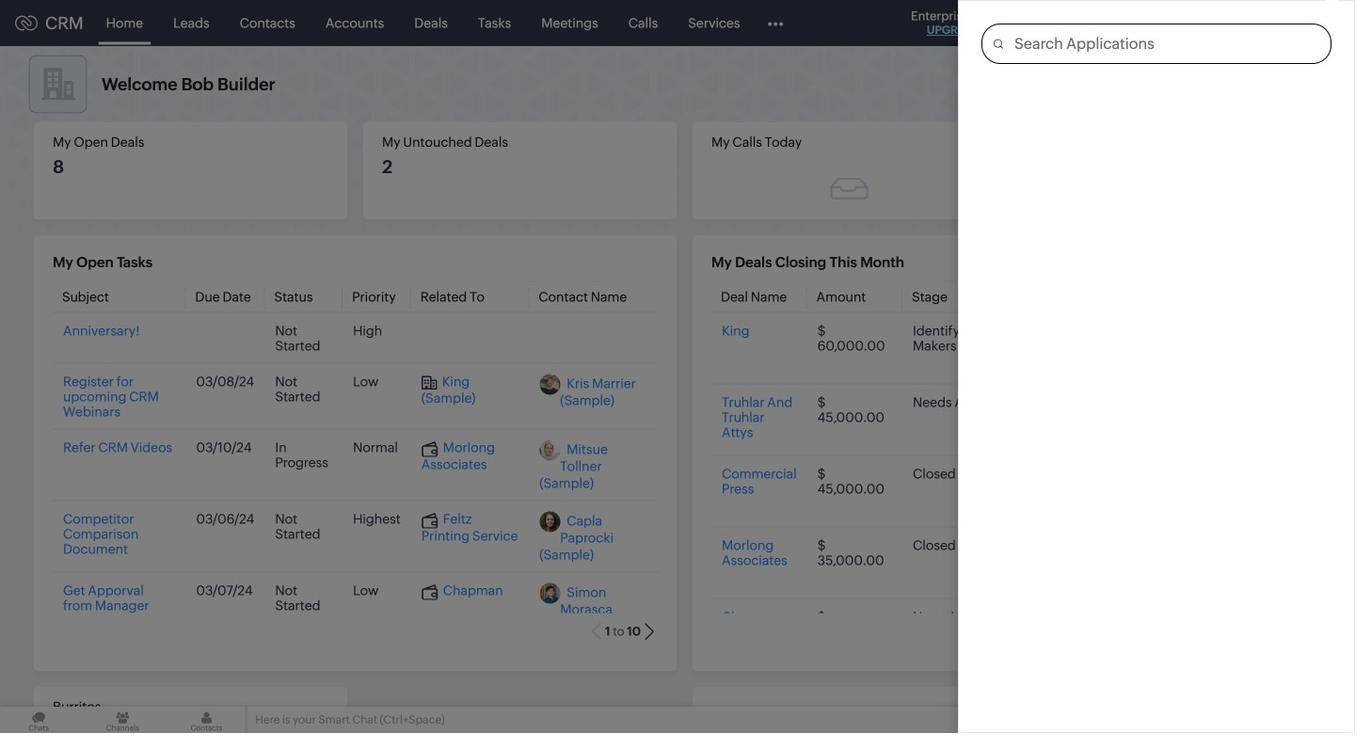 Task type: describe. For each thing, give the bounding box(es) containing it.
search element
[[1070, 0, 1109, 46]]

profile element
[[1259, 0, 1312, 46]]

profile image
[[1270, 8, 1301, 38]]

logo image
[[15, 16, 38, 31]]

search image
[[1081, 15, 1097, 31]]

create menu image
[[1035, 12, 1059, 34]]



Task type: locate. For each thing, give the bounding box(es) containing it.
calendar image
[[1156, 16, 1172, 31]]

contacts image
[[168, 707, 245, 733]]

chats image
[[0, 707, 77, 733]]

channels image
[[84, 707, 161, 733]]

create menu element
[[1024, 0, 1070, 46]]

Search Applications text field
[[1003, 24, 1331, 63]]

signals image
[[1120, 15, 1133, 31]]

signals element
[[1109, 0, 1144, 46]]



Task type: vqa. For each thing, say whether or not it's contained in the screenshot.
Channels 'image' at the left bottom of the page
yes



